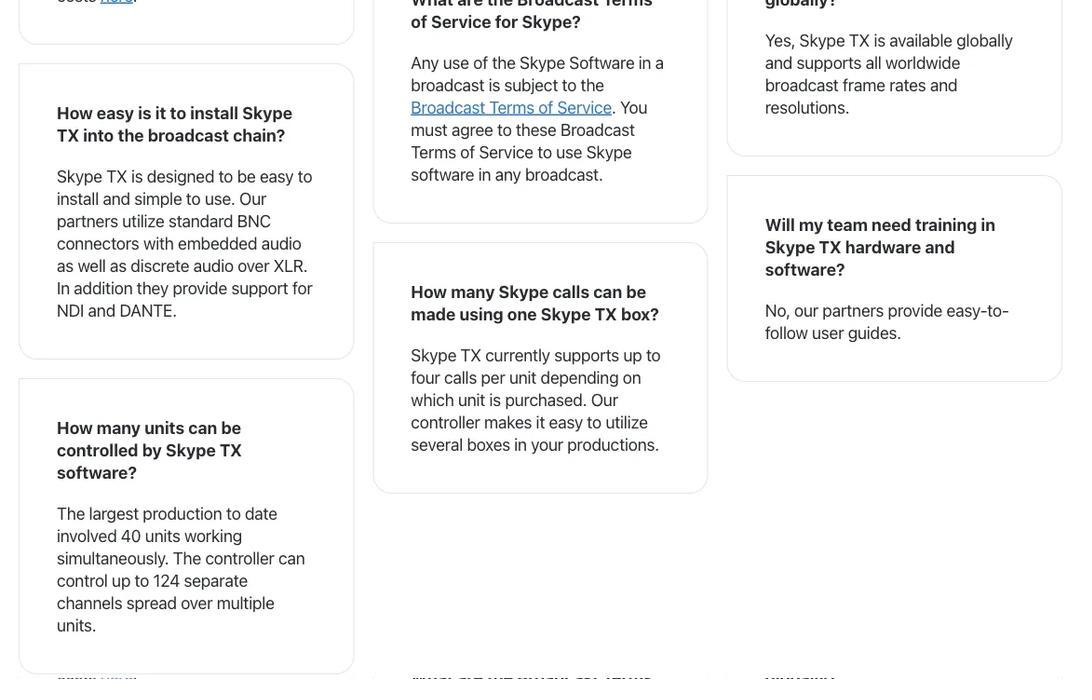 Task type: locate. For each thing, give the bounding box(es) containing it.
1 vertical spatial supports
[[555, 345, 620, 365]]

guides.
[[849, 322, 902, 342]]

service inside what are the broadcast terms of service for skype?
[[431, 11, 492, 31]]

it down purchased.
[[536, 412, 545, 432]]

skype up chain?
[[243, 103, 293, 123]]

0 vertical spatial utilize
[[122, 211, 165, 231]]

supports
[[797, 52, 862, 72], [555, 345, 620, 365]]

over down separate
[[181, 593, 213, 613]]

hardware
[[846, 237, 922, 257]]

install up connectors
[[57, 188, 99, 208]]

tx
[[850, 30, 870, 50], [57, 125, 79, 145], [106, 166, 127, 186], [820, 237, 842, 257], [595, 304, 618, 324], [461, 345, 482, 365], [220, 440, 242, 460]]

use inside . you must agree to these broadcast terms of service to use skype software in any broadcast.
[[557, 142, 583, 162]]

in left a
[[639, 52, 652, 72]]

0 vertical spatial service
[[431, 11, 492, 31]]

1 horizontal spatial can
[[279, 548, 305, 568]]

the
[[487, 0, 514, 9], [492, 52, 516, 72], [581, 75, 605, 95], [118, 125, 144, 145]]

units down the production
[[145, 526, 180, 546]]

terms inside . you must agree to these broadcast terms of service to use skype software in any broadcast.
[[411, 142, 457, 162]]

skype inside will my team need training in skype tx hardware and software?
[[766, 237, 816, 257]]

to up standard
[[186, 188, 201, 208]]

dante.
[[120, 300, 177, 320]]

four
[[411, 367, 440, 387]]

our inside skype tx is designed to be easy to install and simple to use. our partners utilize standard bnc connectors with embedded audio as well as discrete audio over xlr. in addition they provide support for ndi and dante.
[[239, 188, 267, 208]]

1 vertical spatial partners
[[823, 300, 885, 320]]

skype tx is designed to be easy to install and simple to use. our partners utilize standard bnc connectors with embedded audio as well as discrete audio over xlr. in addition they provide support for ndi and dante.
[[57, 166, 313, 320]]

0 horizontal spatial for
[[293, 278, 313, 298]]

1 vertical spatial controller
[[205, 548, 275, 568]]

controller inside skype tx currently supports up to four calls per unit depending on which unit is purchased. our controller makes it easy to utilize several boxes in your productions.
[[411, 412, 481, 432]]

. you must agree to these broadcast terms of service to use skype software in any broadcast.
[[411, 97, 648, 184]]

1 horizontal spatial software?
[[766, 259, 846, 279]]

tx inside will my team need training in skype tx hardware and software?
[[820, 237, 842, 257]]

subject
[[505, 75, 558, 95]]

broadcast up skype?
[[517, 0, 599, 9]]

0 horizontal spatial utilize
[[122, 211, 165, 231]]

tx inside how many skype calls can be made using one skype tx box?
[[595, 304, 618, 324]]

be inside how many skype calls can be made using one skype tx box?
[[627, 281, 647, 301]]

they
[[137, 278, 169, 298]]

0 vertical spatial for
[[496, 11, 518, 31]]

0 vertical spatial it
[[155, 103, 166, 123]]

frame
[[843, 75, 886, 95]]

of inside what are the broadcast terms of service for skype?
[[411, 11, 428, 31]]

1 horizontal spatial for
[[496, 11, 518, 31]]

up up "on"
[[624, 345, 643, 365]]

1 horizontal spatial easy
[[260, 166, 294, 186]]

as up in
[[57, 255, 74, 275]]

is up designed
[[138, 103, 152, 123]]

0 horizontal spatial audio
[[194, 255, 234, 275]]

skype up subject on the top of the page
[[520, 52, 566, 72]]

the up involved
[[57, 503, 85, 523]]

1 vertical spatial easy
[[260, 166, 294, 186]]

supports inside yes, skype tx is available globally and supports all worldwide broadcast frame rates and resolutions.
[[797, 52, 862, 72]]

in inside . you must agree to these broadcast terms of service to use skype software in any broadcast.
[[479, 164, 491, 184]]

and inside will my team need training in skype tx hardware and software?
[[926, 237, 956, 257]]

to inside how easy is it to install skype tx into the broadcast chain?
[[170, 103, 186, 123]]

2 horizontal spatial broadcast
[[766, 75, 839, 95]]

0 vertical spatial broadcast
[[517, 0, 599, 9]]

skype
[[800, 30, 846, 50], [520, 52, 566, 72], [243, 103, 293, 123], [587, 142, 632, 162], [57, 166, 102, 186], [766, 237, 816, 257], [499, 281, 549, 301], [541, 304, 591, 324], [411, 345, 457, 365], [166, 440, 216, 460]]

tx down team
[[820, 237, 842, 257]]

provide inside no, our partners provide easy-to- follow user guides.
[[889, 300, 943, 320]]

1 horizontal spatial as
[[110, 255, 127, 275]]

1 vertical spatial over
[[181, 593, 213, 613]]

0 horizontal spatial partners
[[57, 211, 118, 231]]

0 vertical spatial our
[[239, 188, 267, 208]]

how for how many skype calls can be made using one skype tx box?
[[411, 281, 447, 301]]

0 horizontal spatial can
[[188, 417, 217, 437]]

2 vertical spatial can
[[279, 548, 305, 568]]

easy inside how easy is it to install skype tx into the broadcast chain?
[[97, 103, 134, 123]]

0 vertical spatial the
[[57, 503, 85, 523]]

0 horizontal spatial unit
[[458, 389, 486, 410]]

0 horizontal spatial use
[[443, 52, 470, 72]]

over
[[238, 255, 270, 275], [181, 593, 213, 613]]

for
[[496, 11, 518, 31], [293, 278, 313, 298]]

controller up separate
[[205, 548, 275, 568]]

0 horizontal spatial our
[[239, 188, 267, 208]]

calls
[[553, 281, 590, 301], [445, 367, 477, 387]]

in left any
[[479, 164, 491, 184]]

0 horizontal spatial calls
[[445, 367, 477, 387]]

2 units from the top
[[145, 526, 180, 546]]

any use of the skype software in a broadcast is subject to the broadcast terms of service
[[411, 52, 664, 117]]

of
[[411, 11, 428, 31], [474, 52, 488, 72], [539, 97, 554, 117], [461, 142, 475, 162]]

team
[[828, 214, 868, 234]]

to left the date
[[226, 503, 241, 523]]

to up designed
[[170, 103, 186, 123]]

to up the "productions."
[[587, 412, 602, 432]]

tx right by
[[220, 440, 242, 460]]

skype inside yes, skype tx is available globally and supports all worldwide broadcast frame rates and resolutions.
[[800, 30, 846, 50]]

service up any
[[479, 142, 534, 162]]

terms
[[603, 0, 653, 9], [490, 97, 535, 117], [411, 142, 457, 162]]

install inside how easy is it to install skype tx into the broadcast chain?
[[190, 103, 239, 123]]

1 horizontal spatial audio
[[261, 233, 302, 253]]

broadcast up resolutions.
[[766, 75, 839, 95]]

1 horizontal spatial our
[[591, 389, 619, 410]]

0 horizontal spatial up
[[112, 570, 131, 590]]

unit down currently
[[510, 367, 537, 387]]

in right training
[[982, 214, 996, 234]]

skype right by
[[166, 440, 216, 460]]

broadcast
[[517, 0, 599, 9], [411, 97, 486, 117], [561, 119, 635, 139]]

for down xlr.
[[293, 278, 313, 298]]

controller inside the largest production to date involved 40 units working simultaneously. the controller can control up to 124 separate channels spread over multiple units.
[[205, 548, 275, 568]]

xlr.
[[274, 255, 308, 275]]

broadcast up designed
[[148, 125, 229, 145]]

broadcast up must
[[411, 97, 486, 117]]

0 vertical spatial unit
[[510, 367, 537, 387]]

service
[[431, 11, 492, 31], [558, 97, 612, 117], [479, 142, 534, 162]]

is up simple
[[131, 166, 143, 186]]

production
[[143, 503, 222, 523]]

the inside how easy is it to install skype tx into the broadcast chain?
[[118, 125, 144, 145]]

utilize inside skype tx currently supports up to four calls per unit depending on which unit is purchased. our controller makes it easy to utilize several boxes in your productions.
[[606, 412, 648, 432]]

use right the any
[[443, 52, 470, 72]]

for left skype?
[[496, 11, 518, 31]]

2 vertical spatial broadcast
[[561, 119, 635, 139]]

over inside skype tx is designed to be easy to install and simple to use. our partners utilize standard bnc connectors with embedded audio as well as discrete audio over xlr. in addition they provide support for ndi and dante.
[[238, 255, 270, 275]]

skype inside how easy is it to install skype tx into the broadcast chain?
[[243, 103, 293, 123]]

per
[[481, 367, 506, 387]]

as right well
[[110, 255, 127, 275]]

0 horizontal spatial supports
[[555, 345, 620, 365]]

be inside how many units can be controlled by skype tx software?
[[221, 417, 241, 437]]

units inside how many units can be controlled by skype tx software?
[[145, 417, 185, 437]]

boxes
[[467, 434, 511, 454]]

1 vertical spatial calls
[[445, 367, 477, 387]]

how up into
[[57, 103, 93, 123]]

1 horizontal spatial the
[[173, 548, 201, 568]]

software? down "controlled"
[[57, 462, 137, 482]]

our up bnc on the left of page
[[239, 188, 267, 208]]

is up all on the top right of page
[[874, 30, 886, 50]]

calls inside skype tx currently supports up to four calls per unit depending on which unit is purchased. our controller makes it easy to utilize several boxes in your productions.
[[445, 367, 477, 387]]

user
[[813, 322, 845, 342]]

how up "controlled"
[[57, 417, 93, 437]]

skype up four on the bottom of the page
[[411, 345, 457, 365]]

0 vertical spatial provide
[[173, 278, 227, 298]]

many up using
[[451, 281, 495, 301]]

in inside will my team need training in skype tx hardware and software?
[[982, 214, 996, 234]]

tx down into
[[106, 166, 127, 186]]

install
[[190, 103, 239, 123], [57, 188, 99, 208]]

broadcast inside yes, skype tx is available globally and supports all worldwide broadcast frame rates and resolutions.
[[766, 75, 839, 95]]

broadcast down the any
[[411, 75, 485, 95]]

0 vertical spatial install
[[190, 103, 239, 123]]

any
[[495, 164, 521, 184]]

1 vertical spatial utilize
[[606, 412, 648, 432]]

in down makes
[[515, 434, 527, 454]]

0 vertical spatial partners
[[57, 211, 118, 231]]

of inside . you must agree to these broadcast terms of service to use skype software in any broadcast.
[[461, 142, 475, 162]]

1 horizontal spatial partners
[[823, 300, 885, 320]]

0 vertical spatial can
[[594, 281, 623, 301]]

terms down subject on the top of the page
[[490, 97, 535, 117]]

software? inside how many units can be controlled by skype tx software?
[[57, 462, 137, 482]]

1 horizontal spatial over
[[238, 255, 270, 275]]

and down training
[[926, 237, 956, 257]]

0 vertical spatial up
[[624, 345, 643, 365]]

1 horizontal spatial use
[[557, 142, 583, 162]]

2 horizontal spatial easy
[[549, 412, 583, 432]]

what are the broadcast terms of service for skype? element
[[373, 0, 709, 224]]

to right subject on the top of the page
[[562, 75, 577, 95]]

spread
[[126, 593, 177, 613]]

in inside any use of the skype software in a broadcast is subject to the broadcast terms of service
[[639, 52, 652, 72]]

skype inside skype tx is designed to be easy to install and simple to use. our partners utilize standard bnc connectors with embedded audio as well as discrete audio over xlr. in addition they provide support for ndi and dante.
[[57, 166, 102, 186]]

easy up 'your'
[[549, 412, 583, 432]]

supports up frame
[[797, 52, 862, 72]]

1 vertical spatial use
[[557, 142, 583, 162]]

broadcast inside what are the broadcast terms of service for skype?
[[517, 0, 599, 9]]

1 vertical spatial install
[[57, 188, 99, 208]]

service down the software
[[558, 97, 612, 117]]

skype down '.'
[[587, 142, 632, 162]]

partners
[[57, 211, 118, 231], [823, 300, 885, 320]]

2 vertical spatial easy
[[549, 412, 583, 432]]

will the product be available globally? element
[[727, 0, 1063, 157]]

0 vertical spatial easy
[[97, 103, 134, 123]]

tx up per
[[461, 345, 482, 365]]

to up xlr.
[[298, 166, 313, 186]]

is up the broadcast terms of service "link"
[[489, 75, 501, 95]]

40
[[121, 526, 141, 546]]

1 vertical spatial for
[[293, 278, 313, 298]]

supports inside skype tx currently supports up to four calls per unit depending on which unit is purchased. our controller makes it easy to utilize several boxes in your productions.
[[555, 345, 620, 365]]

your
[[531, 434, 564, 454]]

audio up xlr.
[[261, 233, 302, 253]]

utilize inside skype tx is designed to be easy to install and simple to use. our partners utilize standard bnc connectors with embedded audio as well as discrete audio over xlr. in addition they provide support for ndi and dante.
[[122, 211, 165, 231]]

1 vertical spatial terms
[[490, 97, 535, 117]]

easy down chain?
[[260, 166, 294, 186]]

terms up the software
[[603, 0, 653, 9]]

partners inside no, our partners provide easy-to- follow user guides.
[[823, 300, 885, 320]]

1 horizontal spatial many
[[451, 281, 495, 301]]

.
[[612, 97, 616, 117]]

skype inside skype tx currently supports up to four calls per unit depending on which unit is purchased. our controller makes it easy to utilize several boxes in your productions.
[[411, 345, 457, 365]]

simultaneously.
[[57, 548, 169, 568]]

1 vertical spatial provide
[[889, 300, 943, 320]]

resolutions.
[[766, 97, 850, 117]]

0 vertical spatial software?
[[766, 259, 846, 279]]

use up the broadcast. at the top of the page
[[557, 142, 583, 162]]

1 horizontal spatial terms
[[490, 97, 535, 117]]

it
[[155, 103, 166, 123], [536, 412, 545, 432]]

1 horizontal spatial utilize
[[606, 412, 648, 432]]

audio down embedded
[[194, 255, 234, 275]]

units inside the largest production to date involved 40 units working simultaneously. the controller can control up to 124 separate channels spread over multiple units.
[[145, 526, 180, 546]]

can
[[594, 281, 623, 301], [188, 417, 217, 437], [279, 548, 305, 568]]

how inside how many units can be controlled by skype tx software?
[[57, 417, 93, 437]]

how easy is it to install skype tx into the broadcast chain?
[[57, 103, 293, 145]]

supports up depending at the bottom of page
[[555, 345, 620, 365]]

1 horizontal spatial calls
[[553, 281, 590, 301]]

tx inside skype tx is designed to be easy to install and simple to use. our partners utilize standard bnc connectors with embedded audio as well as discrete audio over xlr. in addition they provide support for ndi and dante.
[[106, 166, 127, 186]]

broadcast inside how easy is it to install skype tx into the broadcast chain?
[[148, 125, 229, 145]]

in inside skype tx currently supports up to four calls per unit depending on which unit is purchased. our controller makes it easy to utilize several boxes in your productions.
[[515, 434, 527, 454]]

service down are
[[431, 11, 492, 31]]

1 vertical spatial broadcast
[[411, 97, 486, 117]]

many
[[451, 281, 495, 301], [97, 417, 141, 437]]

1 units from the top
[[145, 417, 185, 437]]

over up support
[[238, 255, 270, 275]]

1 horizontal spatial it
[[536, 412, 545, 432]]

how inside how many skype calls can be made using one skype tx box?
[[411, 281, 447, 301]]

units up by
[[145, 417, 185, 437]]

how inside how easy is it to install skype tx into the broadcast chain?
[[57, 103, 93, 123]]

2 vertical spatial how
[[57, 417, 93, 437]]

1 vertical spatial unit
[[458, 389, 486, 410]]

controller
[[411, 412, 481, 432], [205, 548, 275, 568]]

1 vertical spatial up
[[112, 570, 131, 590]]

the right are
[[487, 0, 514, 9]]

to up use.
[[219, 166, 233, 186]]

unit down per
[[458, 389, 486, 410]]

many inside how many units can be controlled by skype tx software?
[[97, 417, 141, 437]]

0 vertical spatial how
[[57, 103, 93, 123]]

up
[[624, 345, 643, 365], [112, 570, 131, 590]]

skype down into
[[57, 166, 102, 186]]

broadcast inside any use of the skype software in a broadcast is subject to the broadcast terms of service
[[411, 75, 485, 95]]

utilize up the "productions."
[[606, 412, 648, 432]]

0 horizontal spatial broadcast
[[148, 125, 229, 145]]

of down what
[[411, 11, 428, 31]]

of down agree
[[461, 142, 475, 162]]

terms down must
[[411, 142, 457, 162]]

0 vertical spatial be
[[237, 166, 256, 186]]

utilize down simple
[[122, 211, 165, 231]]

1 vertical spatial many
[[97, 417, 141, 437]]

be inside skype tx is designed to be easy to install and simple to use. our partners utilize standard bnc connectors with embedded audio as well as discrete audio over xlr. in addition they provide support for ndi and dante.
[[237, 166, 256, 186]]

software? up our
[[766, 259, 846, 279]]

1 horizontal spatial supports
[[797, 52, 862, 72]]

it up designed
[[155, 103, 166, 123]]

audio
[[261, 233, 302, 253], [194, 255, 234, 275]]

broadcast.
[[525, 164, 603, 184]]

to
[[562, 75, 577, 95], [170, 103, 186, 123], [498, 119, 512, 139], [538, 142, 552, 162], [219, 166, 233, 186], [298, 166, 313, 186], [186, 188, 201, 208], [647, 345, 661, 365], [587, 412, 602, 432], [226, 503, 241, 523], [135, 570, 149, 590]]

provide up guides.
[[889, 300, 943, 320]]

1 horizontal spatial unit
[[510, 367, 537, 387]]

of up these
[[539, 97, 554, 117]]

0 vertical spatial supports
[[797, 52, 862, 72]]

is inside yes, skype tx is available globally and supports all worldwide broadcast frame rates and resolutions.
[[874, 30, 886, 50]]

2 vertical spatial be
[[221, 417, 241, 437]]

will my team need training in skype tx hardware and software?
[[766, 214, 996, 279]]

0 horizontal spatial provide
[[173, 278, 227, 298]]

you
[[621, 97, 648, 117]]

0 horizontal spatial software?
[[57, 462, 137, 482]]

is inside any use of the skype software in a broadcast is subject to the broadcast terms of service
[[489, 75, 501, 95]]

1 horizontal spatial up
[[624, 345, 643, 365]]

2 as from the left
[[110, 255, 127, 275]]

how many units can be controlled by skype tx software? element
[[19, 378, 354, 675]]

tx left into
[[57, 125, 79, 145]]

broadcast
[[766, 75, 839, 95], [411, 75, 485, 95], [148, 125, 229, 145]]

one
[[508, 304, 537, 324]]

and down addition
[[88, 300, 116, 320]]

2 horizontal spatial terms
[[603, 0, 653, 9]]

0 vertical spatial use
[[443, 52, 470, 72]]

software
[[570, 52, 635, 72]]

what
[[411, 0, 454, 9]]

1 vertical spatial how
[[411, 281, 447, 301]]

0 horizontal spatial install
[[57, 188, 99, 208]]

service inside any use of the skype software in a broadcast is subject to the broadcast terms of service
[[558, 97, 612, 117]]

0 vertical spatial calls
[[553, 281, 590, 301]]

the
[[57, 503, 85, 523], [173, 548, 201, 568]]

1 vertical spatial our
[[591, 389, 619, 410]]

how up made
[[411, 281, 447, 301]]

separate
[[184, 570, 248, 590]]

1 vertical spatial be
[[627, 281, 647, 301]]

1 horizontal spatial broadcast
[[411, 75, 485, 95]]

1 vertical spatial units
[[145, 526, 180, 546]]

the up 124
[[173, 548, 201, 568]]

many up "controlled"
[[97, 417, 141, 437]]

1 vertical spatial can
[[188, 417, 217, 437]]

yes,
[[766, 30, 796, 50]]

skype right yes,
[[800, 30, 846, 50]]

2 horizontal spatial can
[[594, 281, 623, 301]]

0 horizontal spatial terms
[[411, 142, 457, 162]]

partners inside skype tx is designed to be easy to install and simple to use. our partners utilize standard bnc connectors with embedded audio as well as discrete audio over xlr. in addition they provide support for ndi and dante.
[[57, 211, 118, 231]]

0 horizontal spatial easy
[[97, 103, 134, 123]]

easy up into
[[97, 103, 134, 123]]

controller up 'several'
[[411, 412, 481, 432]]

easy
[[97, 103, 134, 123], [260, 166, 294, 186], [549, 412, 583, 432]]

our down depending at the bottom of page
[[591, 389, 619, 410]]

how for how many units can be controlled by skype tx software?
[[57, 417, 93, 437]]

tx up all on the top right of page
[[850, 30, 870, 50]]

0 horizontal spatial over
[[181, 593, 213, 613]]

utilize
[[122, 211, 165, 231], [606, 412, 648, 432]]

units
[[145, 417, 185, 437], [145, 526, 180, 546]]

chain?
[[233, 125, 285, 145]]

of up the broadcast terms of service "link"
[[474, 52, 488, 72]]

0 vertical spatial controller
[[411, 412, 481, 432]]

tx left the box?
[[595, 304, 618, 324]]

to down the broadcast terms of service "link"
[[498, 119, 512, 139]]

our
[[239, 188, 267, 208], [591, 389, 619, 410]]

1 horizontal spatial provide
[[889, 300, 943, 320]]

0 vertical spatial audio
[[261, 233, 302, 253]]

broadcast down '.'
[[561, 119, 635, 139]]

is down per
[[490, 389, 501, 410]]

any
[[411, 52, 439, 72]]

skype inside how many units can be controlled by skype tx software?
[[166, 440, 216, 460]]

1 vertical spatial it
[[536, 412, 545, 432]]

up down simultaneously. at the bottom of page
[[112, 570, 131, 590]]

0 vertical spatial many
[[451, 281, 495, 301]]

easy-
[[947, 300, 988, 320]]

skype down will
[[766, 237, 816, 257]]

install inside skype tx is designed to be easy to install and simple to use. our partners utilize standard bnc connectors with embedded audio as well as discrete audio over xlr. in addition they provide support for ndi and dante.
[[57, 188, 99, 208]]

provide
[[173, 278, 227, 298], [889, 300, 943, 320]]

the right into
[[118, 125, 144, 145]]

0 vertical spatial over
[[238, 255, 270, 275]]

many inside how many skype calls can be made using one skype tx box?
[[451, 281, 495, 301]]

training
[[916, 214, 978, 234]]

rates
[[890, 75, 927, 95]]

connectors
[[57, 233, 139, 253]]

0 vertical spatial units
[[145, 417, 185, 437]]

0 horizontal spatial controller
[[205, 548, 275, 568]]

1 vertical spatial service
[[558, 97, 612, 117]]



Task type: describe. For each thing, give the bounding box(es) containing it.
how for how easy is it to install skype tx into the broadcast chain?
[[57, 103, 93, 123]]

and left simple
[[103, 188, 130, 208]]

how many units can be controlled by skype tx software?
[[57, 417, 242, 482]]

and down yes,
[[766, 52, 793, 72]]

service inside . you must agree to these broadcast terms of service to use skype software in any broadcast.
[[479, 142, 534, 162]]

for inside skype tx is designed to be easy to install and simple to use. our partners utilize standard bnc connectors with embedded audio as well as discrete audio over xlr. in addition they provide support for ndi and dante.
[[293, 278, 313, 298]]

depending
[[541, 367, 619, 387]]

1 vertical spatial the
[[173, 548, 201, 568]]

into
[[83, 125, 114, 145]]

no,
[[766, 300, 791, 320]]

agree
[[452, 119, 493, 139]]

available
[[890, 30, 953, 50]]

on
[[623, 367, 642, 387]]

can inside how many units can be controlled by skype tx software?
[[188, 417, 217, 437]]

up inside the largest production to date involved 40 units working simultaneously. the controller can control up to 124 separate channels spread over multiple units.
[[112, 570, 131, 590]]

globally
[[957, 30, 1014, 50]]

software
[[411, 164, 475, 184]]

ndi
[[57, 300, 84, 320]]

tx inside skype tx currently supports up to four calls per unit depending on which unit is purchased. our controller makes it easy to utilize several boxes in your productions.
[[461, 345, 482, 365]]

124
[[153, 570, 180, 590]]

our
[[795, 300, 819, 320]]

worldwide
[[886, 52, 961, 72]]

designed
[[147, 166, 215, 186]]

made
[[411, 304, 456, 324]]

discrete
[[131, 255, 190, 275]]

is inside skype tx is designed to be easy to install and simple to use. our partners utilize standard bnc connectors with embedded audio as well as discrete audio over xlr. in addition they provide support for ndi and dante.
[[131, 166, 143, 186]]

the down the software
[[581, 75, 605, 95]]

well
[[78, 255, 106, 275]]

will
[[766, 214, 796, 234]]

to-
[[988, 300, 1010, 320]]

broadcast inside . you must agree to these broadcast terms of service to use skype software in any broadcast.
[[561, 119, 635, 139]]

will my team need training in skype tx hardware and software? element
[[727, 175, 1063, 382]]

terms inside what are the broadcast terms of service for skype?
[[603, 0, 653, 9]]

how easy is it to install skype tx into the broadcast chain? element
[[19, 63, 354, 360]]

date
[[245, 503, 278, 523]]

by
[[142, 440, 162, 460]]

multiple
[[217, 593, 275, 613]]

purchased.
[[505, 389, 587, 410]]

support
[[231, 278, 289, 298]]

1 vertical spatial audio
[[194, 255, 234, 275]]

makes
[[485, 412, 532, 432]]

how many skype calls can be made using one skype tx box?
[[411, 281, 660, 324]]

provide inside skype tx is designed to be easy to install and simple to use. our partners utilize standard bnc connectors with embedded audio as well as discrete audio over xlr. in addition they provide support for ndi and dante.
[[173, 278, 227, 298]]

it inside skype tx currently supports up to four calls per unit depending on which unit is purchased. our controller makes it easy to utilize several boxes in your productions.
[[536, 412, 545, 432]]

the up subject on the top of the page
[[492, 52, 516, 72]]

many for by
[[97, 417, 141, 437]]

what are the broadcast terms of service for skype?
[[411, 0, 653, 31]]

our inside skype tx currently supports up to four calls per unit depending on which unit is purchased. our controller makes it easy to utilize several boxes in your productions.
[[591, 389, 619, 410]]

to inside any use of the skype software in a broadcast is subject to the broadcast terms of service
[[562, 75, 577, 95]]

in
[[57, 278, 70, 298]]

bnc
[[237, 211, 271, 231]]

can inside how many skype calls can be made using one skype tx box?
[[594, 281, 623, 301]]

tx inside how easy is it to install skype tx into the broadcast chain?
[[57, 125, 79, 145]]

is inside skype tx currently supports up to four calls per unit depending on which unit is purchased. our controller makes it easy to utilize several boxes in your productions.
[[490, 389, 501, 410]]

channels
[[57, 593, 122, 613]]

currently
[[486, 345, 551, 365]]

to down the box?
[[647, 345, 661, 365]]

largest
[[89, 503, 139, 523]]

broadcast for skype
[[148, 125, 229, 145]]

the largest production to date involved 40 units working simultaneously. the controller can control up to 124 separate channels spread over multiple units.
[[57, 503, 305, 635]]

can inside the largest production to date involved 40 units working simultaneously. the controller can control up to 124 separate channels spread over multiple units.
[[279, 548, 305, 568]]

productions.
[[568, 434, 660, 454]]

how many skype calls can be made using one skype tx box? element
[[373, 242, 709, 494]]

easy inside skype tx is designed to be easy to install and simple to use. our partners utilize standard bnc connectors with embedded audio as well as discrete audio over xlr. in addition they provide support for ndi and dante.
[[260, 166, 294, 186]]

must
[[411, 119, 448, 139]]

broadcast inside any use of the skype software in a broadcast is subject to the broadcast terms of service
[[411, 97, 486, 117]]

the inside what are the broadcast terms of service for skype?
[[487, 0, 514, 9]]

easy inside skype tx currently supports up to four calls per unit depending on which unit is purchased. our controller makes it easy to utilize several boxes in your productions.
[[549, 412, 583, 432]]

addition
[[74, 278, 133, 298]]

use inside any use of the skype software in a broadcast is subject to the broadcast terms of service
[[443, 52, 470, 72]]

skype right one
[[541, 304, 591, 324]]

involved
[[57, 526, 117, 546]]

for inside what are the broadcast terms of service for skype?
[[496, 11, 518, 31]]

to up spread
[[135, 570, 149, 590]]

box?
[[621, 304, 660, 324]]

control
[[57, 570, 108, 590]]

are
[[458, 0, 483, 9]]

controlled
[[57, 440, 138, 460]]

with
[[143, 233, 174, 253]]

use.
[[205, 188, 235, 208]]

calls inside how many skype calls can be made using one skype tx box?
[[553, 281, 590, 301]]

skype up one
[[499, 281, 549, 301]]

simple
[[134, 188, 182, 208]]

my
[[799, 214, 824, 234]]

yes, skype tx is available globally and supports all worldwide broadcast frame rates and resolutions.
[[766, 30, 1014, 117]]

all
[[866, 52, 882, 72]]

skype?
[[522, 11, 581, 31]]

many for made
[[451, 281, 495, 301]]

follow
[[766, 322, 808, 342]]

several
[[411, 434, 463, 454]]

tx inside yes, skype tx is available globally and supports all worldwide broadcast frame rates and resolutions.
[[850, 30, 870, 50]]

no, our partners provide easy-to- follow user guides.
[[766, 300, 1010, 342]]

embedded
[[178, 233, 257, 253]]

broadcast terms of service link
[[411, 97, 612, 117]]

is inside how easy is it to install skype tx into the broadcast chain?
[[138, 103, 152, 123]]

which
[[411, 389, 454, 410]]

to down these
[[538, 142, 552, 162]]

software? inside will my team need training in skype tx hardware and software?
[[766, 259, 846, 279]]

0 horizontal spatial the
[[57, 503, 85, 523]]

and down "worldwide"
[[931, 75, 958, 95]]

need
[[872, 214, 912, 234]]

standard
[[169, 211, 233, 231]]

these
[[516, 119, 557, 139]]

units.
[[57, 615, 96, 635]]

skype tx currently supports up to four calls per unit depending on which unit is purchased. our controller makes it easy to utilize several boxes in your productions.
[[411, 345, 661, 454]]

broadcast for and
[[766, 75, 839, 95]]

skype inside any use of the skype software in a broadcast is subject to the broadcast terms of service
[[520, 52, 566, 72]]

skype inside . you must agree to these broadcast terms of service to use skype software in any broadcast.
[[587, 142, 632, 162]]

up inside skype tx currently supports up to four calls per unit depending on which unit is purchased. our controller makes it easy to utilize several boxes in your productions.
[[624, 345, 643, 365]]

be for to
[[237, 166, 256, 186]]

terms inside any use of the skype software in a broadcast is subject to the broadcast terms of service
[[490, 97, 535, 117]]

using
[[460, 304, 504, 324]]

over inside the largest production to date involved 40 units working simultaneously. the controller can control up to 124 separate channels spread over multiple units.
[[181, 593, 213, 613]]

be for can
[[627, 281, 647, 301]]

1 as from the left
[[57, 255, 74, 275]]

working
[[184, 526, 242, 546]]

it inside how easy is it to install skype tx into the broadcast chain?
[[155, 103, 166, 123]]

tx inside how many units can be controlled by skype tx software?
[[220, 440, 242, 460]]

a
[[656, 52, 664, 72]]



Task type: vqa. For each thing, say whether or not it's contained in the screenshot.
NDI
yes



